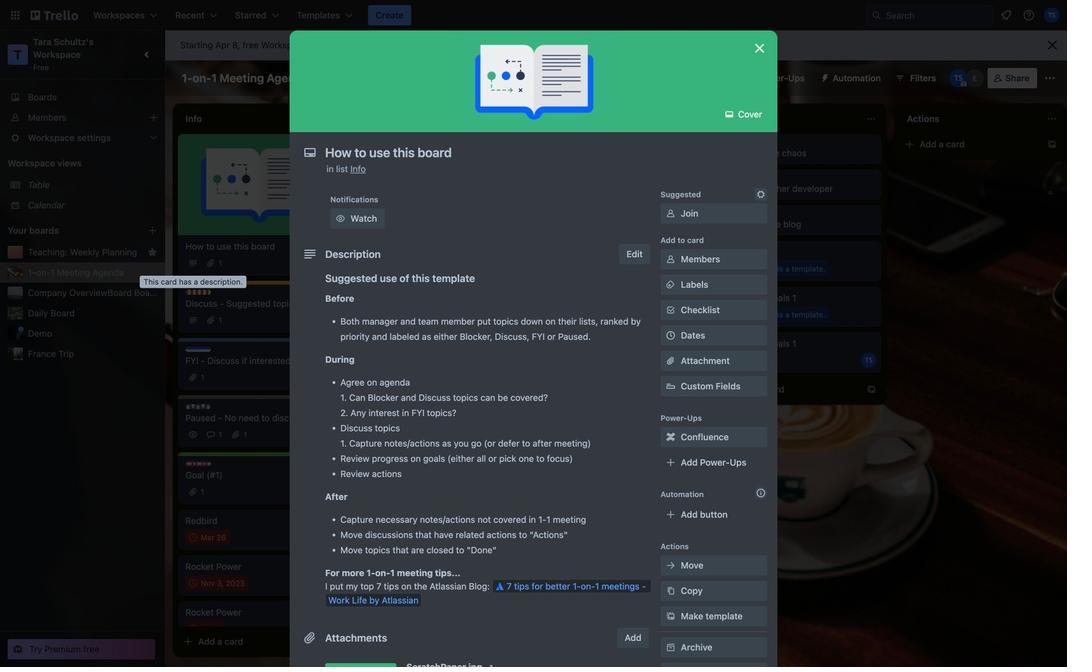 Task type: locate. For each thing, give the bounding box(es) containing it.
1 vertical spatial create from template… image
[[325, 637, 336, 647]]

color: pink, title: "goal" element
[[186, 461, 211, 466]]

1 horizontal spatial create from template… image
[[1047, 139, 1058, 149]]

color: orange, title: "discuss" element
[[186, 290, 211, 295]]

starred icon image
[[147, 247, 158, 257]]

None checkbox
[[186, 530, 230, 545]]

None text field
[[319, 141, 739, 164]]

create from template… image
[[686, 224, 697, 235], [867, 385, 877, 395]]

1 vertical spatial create from template… image
[[867, 385, 877, 395]]

sm image
[[723, 108, 736, 121], [665, 207, 677, 220], [665, 253, 677, 266], [665, 278, 677, 291], [665, 585, 677, 597], [484, 661, 497, 667]]

0 vertical spatial tara schultz (taraschultz7) image
[[1045, 8, 1060, 23]]

0 vertical spatial create from template… image
[[686, 224, 697, 235]]

0 horizontal spatial create from template… image
[[686, 224, 697, 235]]

create from template… image
[[1047, 139, 1058, 149], [325, 637, 336, 647]]

tooltip
[[140, 276, 247, 288]]

sm image
[[815, 68, 833, 86], [755, 188, 768, 201], [334, 212, 347, 225], [665, 559, 677, 572], [665, 610, 677, 623], [665, 641, 677, 654]]

primary element
[[0, 0, 1068, 31]]

close dialog image
[[752, 41, 768, 56]]

0 horizontal spatial create from template… image
[[325, 637, 336, 647]]

open information menu image
[[1023, 9, 1036, 22]]

ethanhunt1 (ethanhunt117) image
[[967, 69, 984, 87]]

0 horizontal spatial tara schultz (taraschultz7) image
[[950, 69, 968, 87]]

0 notifications image
[[999, 8, 1014, 23]]

None checkbox
[[186, 576, 249, 591], [186, 622, 225, 637], [186, 576, 249, 591], [186, 622, 225, 637]]

color: blue, title: "fyi" element
[[186, 347, 211, 352]]

Search field
[[867, 5, 994, 25]]

search image
[[872, 10, 882, 20]]

tara schultz (taraschultz7) image
[[1045, 8, 1060, 23], [950, 69, 968, 87]]



Task type: describe. For each thing, give the bounding box(es) containing it.
0 vertical spatial create from template… image
[[1047, 139, 1058, 149]]

color: red, title: "blocker" element
[[366, 139, 391, 144]]

tara schultz (taraschultz7) image
[[862, 353, 877, 368]]

1 horizontal spatial tara schultz (taraschultz7) image
[[1045, 8, 1060, 23]]

1 horizontal spatial create from template… image
[[867, 385, 877, 395]]

your boards with 6 items element
[[8, 223, 128, 238]]

show menu image
[[1044, 72, 1057, 85]]

add board image
[[147, 226, 158, 236]]

customize views image
[[510, 72, 523, 85]]

Board name text field
[[175, 68, 315, 88]]

1 vertical spatial tara schultz (taraschultz7) image
[[950, 69, 968, 87]]

color: black, title: "paused" element
[[186, 404, 211, 409]]



Task type: vqa. For each thing, say whether or not it's contained in the screenshot.
The Trello Engineering Team Image
no



